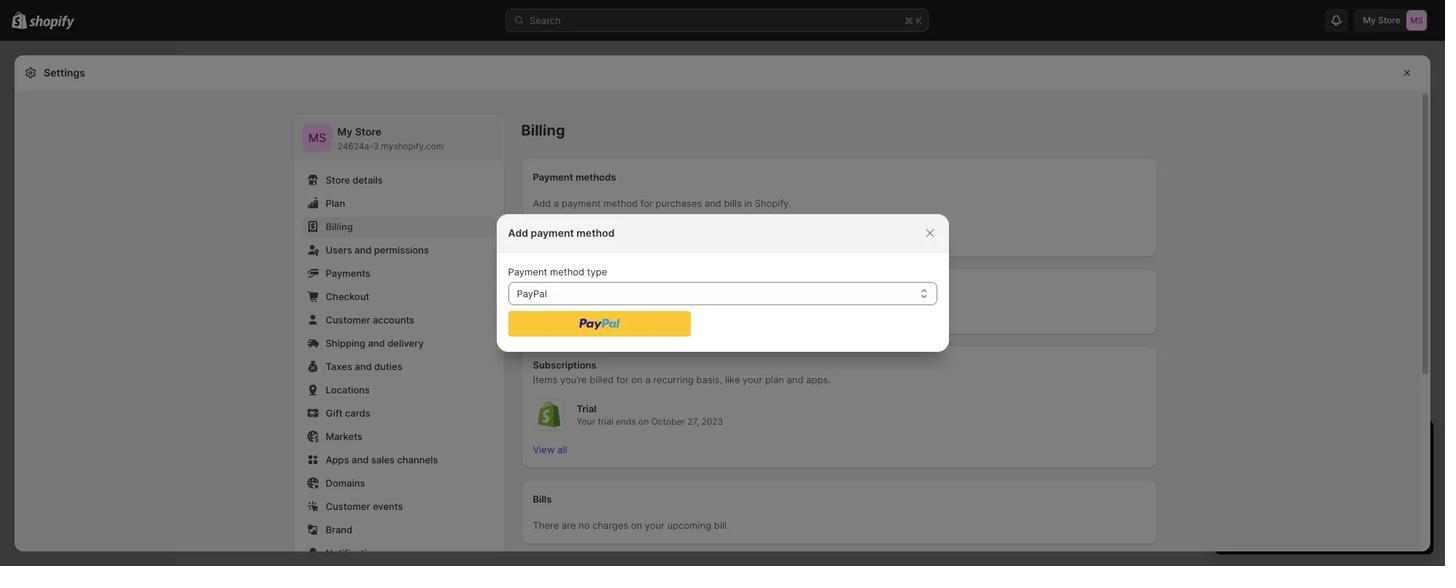 Task type: locate. For each thing, give the bounding box(es) containing it.
your inside the 'trial your trial ends on october 27, 2023'
[[577, 417, 596, 428]]

2 vertical spatial billing
[[533, 283, 561, 295]]

add payment method up payment method type
[[508, 227, 615, 239]]

domains link
[[302, 474, 495, 494]]

store
[[355, 126, 382, 138], [326, 174, 350, 186]]

add payment method button
[[533, 225, 641, 246]]

paypal
[[517, 288, 547, 300]]

payment inside settings dialog
[[533, 171, 573, 183]]

notifications
[[326, 548, 384, 560]]

add payment method up type
[[542, 230, 632, 241]]

billing down payment method type
[[533, 283, 561, 295]]

customer for customer accounts
[[326, 315, 370, 326]]

shipping
[[326, 338, 366, 350]]

payment methods
[[533, 171, 616, 183]]

2 vertical spatial on
[[631, 520, 642, 532]]

customer down domains
[[326, 501, 370, 513]]

payment method type
[[508, 266, 607, 278]]

gift cards link
[[302, 404, 495, 424]]

payment
[[562, 198, 601, 209], [531, 227, 574, 239], [561, 230, 598, 241]]

users and permissions link
[[302, 240, 495, 261]]

gift cards
[[326, 408, 370, 420]]

charges
[[593, 520, 629, 532]]

and left bills
[[705, 198, 722, 209]]

billing up payment methods
[[521, 122, 565, 139]]

like
[[725, 374, 740, 386]]

your down paypal at the bottom left
[[533, 310, 553, 322]]

and right apps
[[352, 455, 369, 466]]

add payment method inside button
[[542, 230, 632, 241]]

1 vertical spatial payment
[[508, 266, 547, 278]]

customer accounts
[[326, 315, 415, 326]]

1 vertical spatial billing
[[326, 221, 353, 233]]

customer inside customer accounts link
[[326, 315, 370, 326]]

and
[[705, 198, 722, 209], [355, 244, 372, 256], [368, 338, 385, 350], [355, 361, 372, 373], [787, 374, 804, 386], [352, 455, 369, 466]]

payment up type
[[561, 230, 598, 241]]

plan link
[[302, 193, 495, 214]]

1 horizontal spatial a
[[646, 374, 651, 386]]

customer down checkout
[[326, 315, 370, 326]]

your right like
[[743, 374, 763, 386]]

a inside subscriptions items you're billed for on a recurring basis, like your plan and apps.
[[646, 374, 651, 386]]

on right ends
[[639, 417, 649, 428]]

and right taxes at the left bottom of page
[[355, 361, 372, 373]]

for left purchases
[[641, 198, 653, 209]]

settings
[[44, 66, 85, 79]]

a down payment methods
[[554, 198, 559, 209]]

and right "plan"
[[787, 374, 804, 386]]

on right charges
[[631, 520, 642, 532]]

0 vertical spatial your
[[533, 310, 553, 322]]

payment up payment method type
[[531, 227, 574, 239]]

customer inside customer events link
[[326, 501, 370, 513]]

1 vertical spatial on
[[639, 417, 649, 428]]

0 horizontal spatial currency
[[563, 283, 604, 295]]

your trial just started element
[[1215, 459, 1434, 555]]

items
[[533, 374, 558, 386]]

1 horizontal spatial your
[[743, 374, 763, 386]]

current
[[556, 310, 588, 322]]

and inside subscriptions items you're billed for on a recurring basis, like your plan and apps.
[[787, 374, 804, 386]]

upcoming
[[668, 520, 712, 532]]

recurring
[[654, 374, 694, 386]]

1 vertical spatial a
[[646, 374, 651, 386]]

is
[[662, 310, 669, 322]]

add payment method
[[508, 227, 615, 239], [542, 230, 632, 241]]

0 vertical spatial on
[[632, 374, 643, 386]]

billing up users
[[326, 221, 353, 233]]

subscriptions items you're billed for on a recurring basis, like your plan and apps.
[[533, 360, 831, 386]]

notifications link
[[302, 544, 495, 564]]

0 horizontal spatial your
[[533, 310, 553, 322]]

0 vertical spatial your
[[743, 374, 763, 386]]

for inside subscriptions items you're billed for on a recurring basis, like your plan and apps.
[[617, 374, 629, 386]]

1 horizontal spatial currency
[[620, 310, 659, 322]]

on right billed
[[632, 374, 643, 386]]

0 horizontal spatial your
[[645, 520, 665, 532]]

customer events link
[[302, 497, 495, 517]]

store up 24624a- on the left top
[[355, 126, 382, 138]]

usd
[[700, 310, 720, 322]]

1 horizontal spatial your
[[577, 417, 596, 428]]

you're
[[560, 374, 587, 386]]

payment inside dialog
[[508, 266, 547, 278]]

payment for payment methods
[[533, 171, 573, 183]]

customer for customer events
[[326, 501, 370, 513]]

0 vertical spatial customer
[[326, 315, 370, 326]]

payments
[[326, 268, 371, 279]]

2 customer from the top
[[326, 501, 370, 513]]

shipping and delivery link
[[302, 333, 495, 354]]

your
[[743, 374, 763, 386], [645, 520, 665, 532]]

0 vertical spatial payment
[[533, 171, 573, 183]]

bills
[[724, 198, 742, 209]]

delivery
[[388, 338, 424, 350]]

1 vertical spatial your
[[577, 417, 596, 428]]

taxes
[[326, 361, 352, 373]]

methods
[[576, 171, 616, 183]]

my
[[337, 126, 353, 138]]

duties
[[374, 361, 403, 373]]

and for duties
[[355, 361, 372, 373]]

payment left methods
[[533, 171, 573, 183]]

shopify image
[[29, 15, 75, 30]]

type
[[587, 266, 607, 278]]

customer
[[326, 315, 370, 326], [326, 501, 370, 513]]

a left recurring
[[646, 374, 651, 386]]

on inside subscriptions items you're billed for on a recurring basis, like your plan and apps.
[[632, 374, 643, 386]]

all
[[558, 444, 567, 456]]

and inside 'link'
[[355, 244, 372, 256]]

payment up paypal at the bottom left
[[508, 266, 547, 278]]

method inside add payment method button
[[600, 230, 632, 241]]

billing
[[521, 122, 565, 139], [326, 221, 353, 233], [533, 283, 561, 295]]

payment
[[533, 171, 573, 183], [508, 266, 547, 278]]

currency down type
[[563, 283, 604, 295]]

and down customer accounts
[[368, 338, 385, 350]]

your down trial
[[577, 417, 596, 428]]

0 vertical spatial billing
[[521, 122, 565, 139]]

24624a-
[[337, 141, 373, 152]]

your inside subscriptions items you're billed for on a recurring basis, like your plan and apps.
[[743, 374, 763, 386]]

0 vertical spatial store
[[355, 126, 382, 138]]

store inside my store 24624a-3.myshopify.com
[[355, 126, 382, 138]]

shopify.
[[755, 198, 791, 209]]

0 vertical spatial currency
[[563, 283, 604, 295]]

your
[[533, 310, 553, 322], [577, 417, 596, 428]]

1 customer from the top
[[326, 315, 370, 326]]

on inside the 'trial your trial ends on october 27, 2023'
[[639, 417, 649, 428]]

there
[[533, 520, 559, 532]]

for for method
[[641, 198, 653, 209]]

on for your
[[631, 520, 642, 532]]

payments link
[[302, 263, 495, 284]]

store up the plan
[[326, 174, 350, 186]]

currency left is
[[620, 310, 659, 322]]

ms button
[[302, 123, 332, 153]]

there are no charges on your upcoming bill
[[533, 520, 727, 532]]

settings dialog
[[15, 55, 1431, 567]]

1 horizontal spatial for
[[641, 198, 653, 209]]

cards
[[345, 408, 370, 420]]

for
[[641, 198, 653, 209], [617, 374, 629, 386]]

0 vertical spatial for
[[641, 198, 653, 209]]

0 horizontal spatial for
[[617, 374, 629, 386]]

my store image
[[302, 123, 332, 153]]

0 horizontal spatial store
[[326, 174, 350, 186]]

apps.
[[806, 374, 831, 386]]

27,
[[688, 417, 699, 428]]

checkout link
[[302, 287, 495, 307]]

3.myshopify.com
[[373, 141, 444, 152]]

1 vertical spatial for
[[617, 374, 629, 386]]

my store 24624a-3.myshopify.com
[[337, 126, 444, 152]]

method
[[604, 198, 638, 209], [577, 227, 615, 239], [600, 230, 632, 241], [550, 266, 585, 278]]

add
[[533, 198, 551, 209], [508, 227, 528, 239], [542, 230, 559, 241]]

and right users
[[355, 244, 372, 256]]

⌘
[[905, 15, 914, 26]]

0 horizontal spatial a
[[554, 198, 559, 209]]

for right billed
[[617, 374, 629, 386]]

and inside "link"
[[355, 361, 372, 373]]

1 horizontal spatial store
[[355, 126, 382, 138]]

subscriptions
[[533, 360, 597, 371]]

on
[[632, 374, 643, 386], [639, 417, 649, 428], [631, 520, 642, 532]]

your left upcoming
[[645, 520, 665, 532]]

payment down payment methods
[[562, 198, 601, 209]]

currency
[[563, 283, 604, 295], [620, 310, 659, 322]]

billing currency
[[533, 283, 604, 295]]

1 vertical spatial customer
[[326, 501, 370, 513]]



Task type: describe. For each thing, give the bounding box(es) containing it.
in
[[745, 198, 752, 209]]

view all
[[533, 444, 567, 456]]

1 vertical spatial your
[[645, 520, 665, 532]]

apps
[[326, 455, 349, 466]]

trial
[[577, 404, 597, 415]]

basis,
[[697, 374, 723, 386]]

store details link
[[302, 170, 495, 190]]

payment for payment method type
[[508, 266, 547, 278]]

payment inside button
[[561, 230, 598, 241]]

taxes and duties link
[[302, 357, 495, 377]]

purchases
[[656, 198, 702, 209]]

add payment method dialog
[[0, 215, 1446, 352]]

search
[[530, 15, 561, 26]]

permissions
[[374, 244, 429, 256]]

billing inside shop settings menu element
[[326, 221, 353, 233]]

brand
[[326, 525, 353, 536]]

add inside button
[[542, 230, 559, 241]]

no
[[579, 520, 590, 532]]

ends
[[616, 417, 636, 428]]

shipping and delivery
[[326, 338, 424, 350]]

for for billed
[[617, 374, 629, 386]]

1 vertical spatial store
[[326, 174, 350, 186]]

and for permissions
[[355, 244, 372, 256]]

users and permissions
[[326, 244, 429, 256]]

store details
[[326, 174, 383, 186]]

and for delivery
[[368, 338, 385, 350]]

apps and sales channels link
[[302, 450, 495, 471]]

⌘ k
[[905, 15, 922, 26]]

october
[[652, 417, 685, 428]]

customer accounts link
[[302, 310, 495, 331]]

markets link
[[302, 427, 495, 447]]

on for october
[[639, 417, 649, 428]]

1 vertical spatial currency
[[620, 310, 659, 322]]

view all link
[[524, 440, 576, 460]]

billed
[[590, 374, 614, 386]]

bill
[[714, 520, 727, 532]]

payment inside dialog
[[531, 227, 574, 239]]

markets
[[326, 431, 363, 443]]

trial
[[598, 417, 614, 428]]

0 vertical spatial a
[[554, 198, 559, 209]]

plan
[[765, 374, 784, 386]]

customer events
[[326, 501, 403, 513]]

details
[[353, 174, 383, 186]]

your current billing currency is set to usd
[[533, 310, 720, 322]]

taxes and duties
[[326, 361, 403, 373]]

k
[[916, 15, 922, 26]]

shopify logo image
[[536, 402, 562, 428]]

and for sales
[[352, 455, 369, 466]]

bills
[[533, 494, 552, 506]]

trial your trial ends on october 27, 2023
[[577, 404, 723, 428]]

locations
[[326, 385, 370, 396]]

plan
[[326, 198, 345, 209]]

billing
[[591, 310, 617, 322]]

locations link
[[302, 380, 495, 401]]

add payment method inside dialog
[[508, 227, 615, 239]]

add inside dialog
[[508, 227, 528, 239]]

set
[[672, 310, 686, 322]]

add a payment method for purchases and bills in shopify.
[[533, 198, 791, 209]]

checkout
[[326, 291, 369, 303]]

gift
[[326, 408, 343, 420]]

users
[[326, 244, 352, 256]]

shop settings menu element
[[294, 115, 504, 567]]

view
[[533, 444, 555, 456]]

events
[[373, 501, 403, 513]]

brand link
[[302, 520, 495, 541]]

to
[[688, 310, 697, 322]]

domains
[[326, 478, 365, 490]]

2023
[[702, 417, 723, 428]]

sales
[[371, 455, 395, 466]]

accounts
[[373, 315, 415, 326]]

channels
[[397, 455, 438, 466]]

are
[[562, 520, 576, 532]]

apps and sales channels
[[326, 455, 438, 466]]



Task type: vqa. For each thing, say whether or not it's contained in the screenshot.
learn
no



